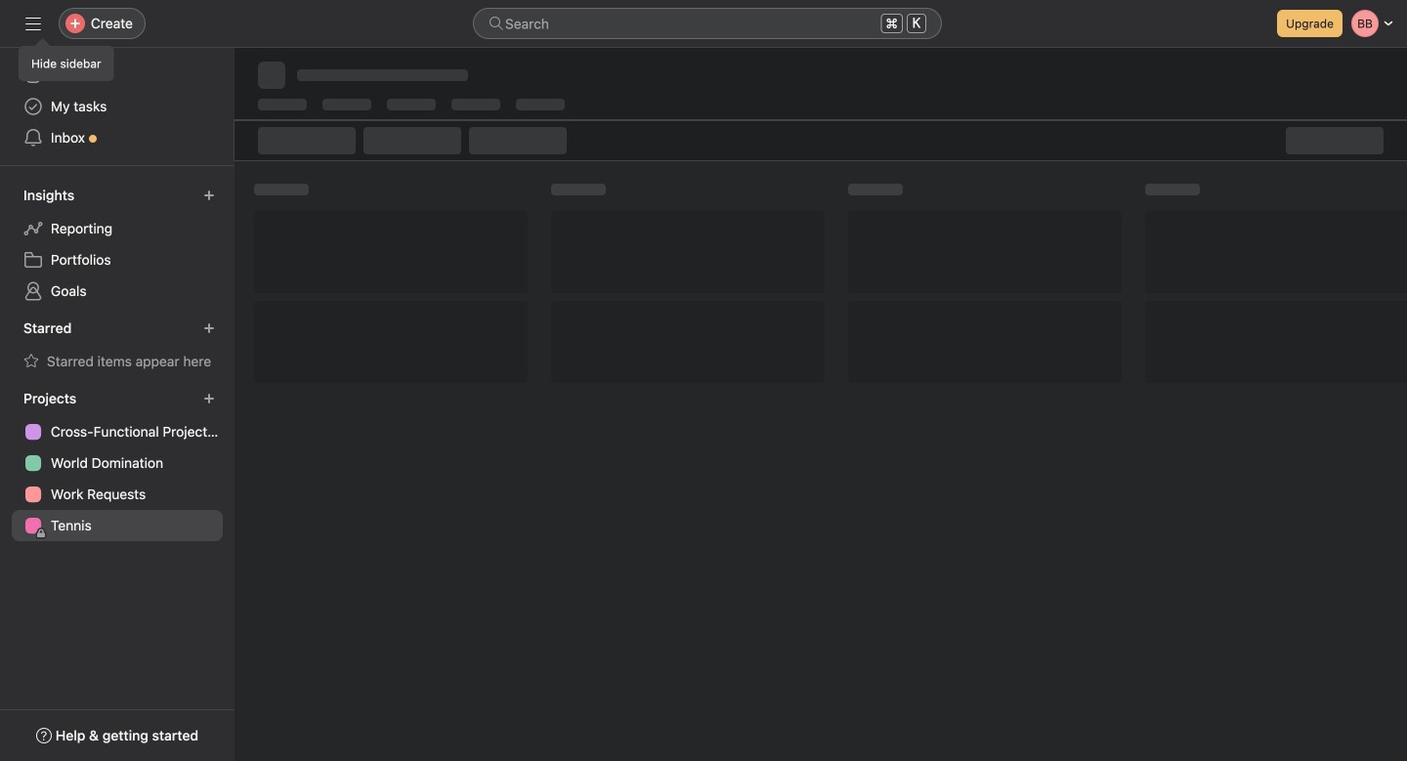 Task type: vqa. For each thing, say whether or not it's contained in the screenshot.
Insights element
yes



Task type: describe. For each thing, give the bounding box(es) containing it.
projects element
[[0, 381, 235, 545]]

new insights image
[[203, 190, 215, 201]]

hide sidebar image
[[25, 16, 41, 31]]

insights element
[[0, 178, 235, 311]]

global element
[[0, 48, 235, 165]]



Task type: locate. For each thing, give the bounding box(es) containing it.
tooltip
[[20, 41, 113, 80]]

add items to starred image
[[203, 323, 215, 334]]

Search tasks, projects, and more text field
[[473, 8, 942, 39]]

None field
[[473, 8, 942, 39]]

starred element
[[0, 311, 235, 381]]

new project or portfolio image
[[203, 393, 215, 405]]



